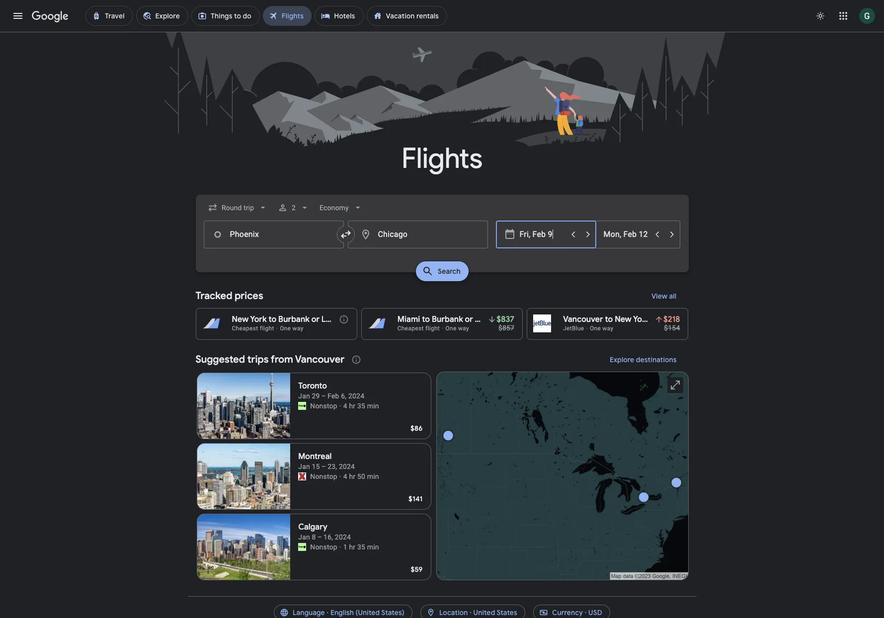 Task type: vqa. For each thing, say whether or not it's contained in the screenshot.
left "new"
yes



Task type: describe. For each thing, give the bounding box(es) containing it.
tracked prices
[[196, 290, 263, 302]]

jan for calgary
[[299, 534, 310, 542]]

1 way from the left
[[293, 325, 304, 332]]

explore destinations button
[[598, 348, 689, 372]]

vancouver inside tracked prices region
[[564, 315, 604, 325]]

4 for toronto
[[344, 402, 348, 410]]

main menu image
[[12, 10, 24, 22]]

view all
[[652, 292, 677, 301]]

location
[[440, 609, 468, 618]]

destinations
[[636, 356, 677, 365]]

vancouver to new york
[[564, 315, 650, 325]]

$857
[[499, 324, 515, 332]]

Flight search field
[[188, 195, 697, 285]]

29 – feb
[[312, 392, 340, 400]]

toronto
[[299, 382, 327, 391]]

toronto jan 29 – feb 6, 2024
[[299, 382, 365, 400]]

 image for montreal
[[340, 472, 342, 482]]

min for calgary
[[367, 544, 379, 552]]

flair airlines image
[[299, 544, 307, 552]]

montreal jan 15 – 23, 2024
[[299, 452, 355, 471]]

hr for toronto
[[349, 402, 356, 410]]

2 los from the left
[[475, 315, 488, 325]]

2
[[292, 204, 296, 212]]

More info text field
[[339, 315, 349, 327]]

$141
[[409, 495, 423, 504]]

1 angeles from the left
[[336, 315, 367, 325]]

to for vancouver
[[606, 315, 613, 325]]

language
[[293, 609, 325, 618]]

2024 for montreal
[[339, 463, 355, 471]]

8 – 16,
[[312, 534, 333, 542]]

one way for vancouver to new york
[[590, 325, 614, 332]]

154 US dollars text field
[[665, 324, 681, 332]]

cheapest for new
[[232, 325, 258, 332]]

1 one way from the left
[[280, 325, 304, 332]]

2 york from the left
[[634, 315, 650, 325]]

hr for montreal
[[349, 473, 356, 481]]

837 US dollars text field
[[497, 315, 515, 325]]

way for miami to burbank or los angeles
[[459, 325, 470, 332]]

1 new from the left
[[232, 315, 249, 325]]

 image for calgary
[[340, 543, 342, 553]]

35 for calgary
[[358, 544, 366, 552]]

hr for calgary
[[349, 544, 356, 552]]

35 for toronto
[[358, 402, 366, 410]]

english
[[331, 609, 354, 618]]

to for miami
[[422, 315, 430, 325]]

2 button
[[274, 196, 314, 220]]

flair airlines image
[[299, 402, 307, 410]]

2 angeles from the left
[[490, 315, 520, 325]]

calgary jan 8 – 16, 2024
[[299, 523, 351, 542]]

4 hr 50 min
[[344, 473, 379, 481]]

calgary
[[299, 523, 328, 533]]

$837
[[497, 315, 515, 325]]

59 US dollars text field
[[411, 566, 423, 575]]

1 hr 35 min
[[344, 544, 379, 552]]

15 – 23,
[[312, 463, 337, 471]]

Return text field
[[604, 221, 650, 248]]

857 US dollars text field
[[499, 324, 515, 332]]

tracked prices region
[[196, 285, 689, 340]]

2024 inside toronto jan 29 – feb 6, 2024
[[349, 392, 365, 400]]

one way for miami to burbank or los angeles
[[446, 325, 470, 332]]

english (united states)
[[331, 609, 405, 618]]

from
[[271, 354, 293, 366]]

6,
[[341, 392, 347, 400]]

2 burbank from the left
[[432, 315, 463, 325]]

explore
[[610, 356, 635, 365]]

tracked
[[196, 290, 233, 302]]

2 new from the left
[[615, 315, 632, 325]]



Task type: locate. For each thing, give the bounding box(es) containing it.
nonstop down "29 – feb"
[[311, 402, 338, 410]]

50
[[358, 473, 366, 481]]

jan
[[299, 392, 310, 400], [299, 463, 310, 471], [299, 534, 310, 542]]

search button
[[416, 262, 469, 282]]

2 min from the top
[[367, 473, 379, 481]]

0 vertical spatial 4
[[344, 402, 348, 410]]

min for montreal
[[367, 473, 379, 481]]

jan inside toronto jan 29 – feb 6, 2024
[[299, 392, 310, 400]]

1 hr from the top
[[349, 402, 356, 410]]

0 vertical spatial  image
[[340, 401, 342, 411]]

2 vertical spatial nonstop
[[311, 544, 338, 552]]

search
[[438, 267, 461, 276]]

nonstop for montreal
[[311, 473, 338, 481]]

2 35 from the top
[[358, 544, 366, 552]]

flight up suggested trips from vancouver
[[260, 325, 274, 332]]

4 down '6,'
[[344, 402, 348, 410]]

flights
[[402, 141, 483, 177]]

(united
[[356, 609, 380, 618]]

1 horizontal spatial one
[[446, 325, 457, 332]]

2 jan from the top
[[299, 463, 310, 471]]

3 to from the left
[[606, 315, 613, 325]]

vancouver up jetblue
[[564, 315, 604, 325]]

1 vertical spatial 35
[[358, 544, 366, 552]]

nonstop down 8 – 16,
[[311, 544, 338, 552]]

2024 inside the calgary jan 8 – 16, 2024
[[335, 534, 351, 542]]

$154
[[665, 324, 681, 332]]

0 horizontal spatial vancouver
[[295, 354, 345, 366]]

2 or from the left
[[465, 315, 473, 325]]

1 jan from the top
[[299, 392, 310, 400]]

united
[[474, 609, 496, 618]]

0 horizontal spatial cheapest flight
[[232, 325, 274, 332]]

2 cheapest from the left
[[398, 325, 424, 332]]

1
[[344, 544, 348, 552]]

new up 'explore'
[[615, 315, 632, 325]]

1 horizontal spatial new
[[615, 315, 632, 325]]

2024
[[349, 392, 365, 400], [339, 463, 355, 471], [335, 534, 351, 542]]

1 horizontal spatial to
[[422, 315, 430, 325]]

jan inside the calgary jan 8 – 16, 2024
[[299, 534, 310, 542]]

montreal
[[299, 452, 332, 462]]

cheapest for miami
[[398, 325, 424, 332]]

2 nonstop from the top
[[311, 473, 338, 481]]

way for vancouver to new york
[[603, 325, 614, 332]]

cheapest flight
[[232, 325, 274, 332], [398, 325, 440, 332]]

0 vertical spatial jan
[[299, 392, 310, 400]]

one way
[[280, 325, 304, 332], [446, 325, 470, 332], [590, 325, 614, 332]]

to up suggested trips from vancouver
[[269, 315, 277, 325]]

2 way from the left
[[459, 325, 470, 332]]

one for miami to burbank or los angeles
[[446, 325, 457, 332]]

0 horizontal spatial flight
[[260, 325, 274, 332]]

3 way from the left
[[603, 325, 614, 332]]

1 vertical spatial hr
[[349, 473, 356, 481]]

min
[[367, 402, 379, 410], [367, 473, 379, 481], [367, 544, 379, 552]]

1 flight from the left
[[260, 325, 274, 332]]

to
[[269, 315, 277, 325], [422, 315, 430, 325], [606, 315, 613, 325]]

jan for montreal
[[299, 463, 310, 471]]

nonstop for toronto
[[311, 402, 338, 410]]

burbank right miami
[[432, 315, 463, 325]]

jan up flair airlines image
[[299, 392, 310, 400]]

0 horizontal spatial los
[[322, 315, 335, 325]]

0 vertical spatial 2024
[[349, 392, 365, 400]]

1 los from the left
[[322, 315, 335, 325]]

3 nonstop from the top
[[311, 544, 338, 552]]

3 one from the left
[[590, 325, 601, 332]]

1 horizontal spatial or
[[465, 315, 473, 325]]

to right miami
[[422, 315, 430, 325]]

flight
[[260, 325, 274, 332], [426, 325, 440, 332]]

$59
[[411, 566, 423, 575]]

new york to burbank or los angeles
[[232, 315, 367, 325]]

1 horizontal spatial york
[[634, 315, 650, 325]]

2 4 from the top
[[344, 473, 348, 481]]

2024 up 4 hr 50 min
[[339, 463, 355, 471]]

way
[[293, 325, 304, 332], [459, 325, 470, 332], [603, 325, 614, 332]]

1  image from the top
[[340, 401, 342, 411]]

1 one from the left
[[280, 325, 291, 332]]

states)
[[382, 609, 405, 618]]

explore destinations
[[610, 356, 677, 365]]

4 left 50
[[344, 473, 348, 481]]

2 hr from the top
[[349, 473, 356, 481]]

0 vertical spatial hr
[[349, 402, 356, 410]]

angeles
[[336, 315, 367, 325], [490, 315, 520, 325]]

miami to burbank or los angeles
[[398, 315, 520, 325]]

prices
[[235, 290, 263, 302]]

86 US dollars text field
[[411, 424, 423, 433]]

2 one way from the left
[[446, 325, 470, 332]]

 image left 1
[[340, 543, 342, 553]]

0 horizontal spatial one way
[[280, 325, 304, 332]]

0 vertical spatial 35
[[358, 402, 366, 410]]

hr
[[349, 402, 356, 410], [349, 473, 356, 481], [349, 544, 356, 552]]

2024 for calgary
[[335, 534, 351, 542]]

or left the more info image
[[312, 315, 320, 325]]

1 cheapest from the left
[[232, 325, 258, 332]]

2 cheapest flight from the left
[[398, 325, 440, 332]]

york down prices
[[250, 315, 267, 325]]

0 horizontal spatial new
[[232, 315, 249, 325]]

flight down miami to burbank or los angeles
[[426, 325, 440, 332]]

los left '$837'
[[475, 315, 488, 325]]

1 horizontal spatial cheapest
[[398, 325, 424, 332]]

1 horizontal spatial flight
[[426, 325, 440, 332]]

suggested trips from vancouver region
[[196, 348, 689, 585]]

1 horizontal spatial angeles
[[490, 315, 520, 325]]

los
[[322, 315, 335, 325], [475, 315, 488, 325]]

one down miami to burbank or los angeles
[[446, 325, 457, 332]]

cheapest flight for to
[[398, 325, 440, 332]]

0 horizontal spatial york
[[250, 315, 267, 325]]

1 horizontal spatial vancouver
[[564, 315, 604, 325]]

1 to from the left
[[269, 315, 277, 325]]

1 horizontal spatial cheapest flight
[[398, 325, 440, 332]]

1 horizontal spatial way
[[459, 325, 470, 332]]

0 vertical spatial nonstop
[[311, 402, 338, 410]]

 image
[[340, 401, 342, 411], [340, 472, 342, 482], [340, 543, 342, 553]]

1 vertical spatial 2024
[[339, 463, 355, 471]]

one
[[280, 325, 291, 332], [446, 325, 457, 332], [590, 325, 601, 332]]

0 horizontal spatial or
[[312, 315, 320, 325]]

jetblue
[[564, 325, 585, 332]]

35
[[358, 402, 366, 410], [358, 544, 366, 552]]

1 nonstop from the top
[[311, 402, 338, 410]]

trips
[[248, 354, 269, 366]]

None field
[[204, 199, 272, 217], [316, 199, 367, 217], [204, 199, 272, 217], [316, 199, 367, 217]]

1 horizontal spatial one way
[[446, 325, 470, 332]]

3 min from the top
[[367, 544, 379, 552]]

0 horizontal spatial one
[[280, 325, 291, 332]]

states
[[497, 609, 518, 618]]

swap origin and destination. image
[[340, 229, 352, 241]]

1 4 from the top
[[344, 402, 348, 410]]

burbank up from
[[279, 315, 310, 325]]

flight for to
[[260, 325, 274, 332]]

cheapest down prices
[[232, 325, 258, 332]]

3  image from the top
[[340, 543, 342, 553]]

suggested
[[196, 354, 245, 366]]

one way down miami to burbank or los angeles
[[446, 325, 470, 332]]

currency
[[553, 609, 584, 618]]

0 vertical spatial vancouver
[[564, 315, 604, 325]]

0 horizontal spatial way
[[293, 325, 304, 332]]

cheapest
[[232, 325, 258, 332], [398, 325, 424, 332]]

jan inside montreal jan 15 – 23, 2024
[[299, 463, 310, 471]]

4
[[344, 402, 348, 410], [344, 473, 348, 481]]

one down "new york to burbank or los angeles"
[[280, 325, 291, 332]]

4 hr 35 min
[[344, 402, 379, 410]]

lynx air image
[[299, 473, 307, 481]]

$86
[[411, 424, 423, 433]]

1 35 from the top
[[358, 402, 366, 410]]

2 vertical spatial  image
[[340, 543, 342, 553]]

2 horizontal spatial to
[[606, 315, 613, 325]]

0 horizontal spatial burbank
[[279, 315, 310, 325]]

change appearance image
[[809, 4, 833, 28]]

2024 up 4 hr 35 min
[[349, 392, 365, 400]]

1 vertical spatial 4
[[344, 473, 348, 481]]

usd
[[589, 609, 603, 618]]

 image
[[276, 325, 278, 332]]

united states
[[474, 609, 518, 618]]

min for toronto
[[367, 402, 379, 410]]

vancouver inside region
[[295, 354, 345, 366]]

2024 inside montreal jan 15 – 23, 2024
[[339, 463, 355, 471]]

2 vertical spatial jan
[[299, 534, 310, 542]]

2  image from the top
[[340, 472, 342, 482]]

0 horizontal spatial angeles
[[336, 315, 367, 325]]

1 horizontal spatial los
[[475, 315, 488, 325]]

to up 'explore'
[[606, 315, 613, 325]]

1 cheapest flight from the left
[[232, 325, 274, 332]]

2024 up 1
[[335, 534, 351, 542]]

4 for montreal
[[344, 473, 348, 481]]

3 jan from the top
[[299, 534, 310, 542]]

miami
[[398, 315, 421, 325]]

None text field
[[204, 221, 344, 249], [348, 221, 488, 249], [204, 221, 344, 249], [348, 221, 488, 249]]

york
[[250, 315, 267, 325], [634, 315, 650, 325]]

2 vertical spatial min
[[367, 544, 379, 552]]

 image down '6,'
[[340, 401, 342, 411]]

new down prices
[[232, 315, 249, 325]]

jan up flair airlines icon
[[299, 534, 310, 542]]

burbank
[[279, 315, 310, 325], [432, 315, 463, 325]]

2 horizontal spatial one
[[590, 325, 601, 332]]

1 min from the top
[[367, 402, 379, 410]]

$218
[[664, 315, 681, 325]]

way down "new york to burbank or los angeles"
[[293, 325, 304, 332]]

nonstop for calgary
[[311, 544, 338, 552]]

jan up lynx air image at the bottom of page
[[299, 463, 310, 471]]

jan for toronto
[[299, 392, 310, 400]]

1 vertical spatial vancouver
[[295, 354, 345, 366]]

hr down toronto jan 29 – feb 6, 2024
[[349, 402, 356, 410]]

 image down montreal jan 15 – 23, 2024
[[340, 472, 342, 482]]

1 vertical spatial nonstop
[[311, 473, 338, 481]]

1 horizontal spatial burbank
[[432, 315, 463, 325]]

1 york from the left
[[250, 315, 267, 325]]

suggested trips from vancouver
[[196, 354, 345, 366]]

0 vertical spatial min
[[367, 402, 379, 410]]

 image for toronto
[[340, 401, 342, 411]]

vancouver
[[564, 315, 604, 325], [295, 354, 345, 366]]

2 vertical spatial hr
[[349, 544, 356, 552]]

1 vertical spatial jan
[[299, 463, 310, 471]]

hr left 50
[[349, 473, 356, 481]]

way down vancouver to new york on the bottom of the page
[[603, 325, 614, 332]]

1 or from the left
[[312, 315, 320, 325]]

cheapest flight up trips
[[232, 325, 274, 332]]

2 vertical spatial 2024
[[335, 534, 351, 542]]

0 horizontal spatial to
[[269, 315, 277, 325]]

1 vertical spatial  image
[[340, 472, 342, 482]]

218 US dollars text field
[[664, 315, 681, 325]]

cheapest flight down miami
[[398, 325, 440, 332]]

2 to from the left
[[422, 315, 430, 325]]

more info image
[[339, 315, 349, 325]]

hr right 1
[[349, 544, 356, 552]]

35 right 1
[[358, 544, 366, 552]]

nonstop down the 15 – 23,
[[311, 473, 338, 481]]

35 down toronto jan 29 – feb 6, 2024
[[358, 402, 366, 410]]

new
[[232, 315, 249, 325], [615, 315, 632, 325]]

141 US dollars text field
[[409, 495, 423, 504]]

1 burbank from the left
[[279, 315, 310, 325]]

3 one way from the left
[[590, 325, 614, 332]]

vancouver up toronto on the left bottom of page
[[295, 354, 345, 366]]

2 one from the left
[[446, 325, 457, 332]]

york left $218
[[634, 315, 650, 325]]

all
[[670, 292, 677, 301]]

cheapest flight for york
[[232, 325, 274, 332]]

one way down vancouver to new york on the bottom of the page
[[590, 325, 614, 332]]

0 horizontal spatial cheapest
[[232, 325, 258, 332]]

cheapest down miami
[[398, 325, 424, 332]]

2 flight from the left
[[426, 325, 440, 332]]

2 horizontal spatial one way
[[590, 325, 614, 332]]

nonstop
[[311, 402, 338, 410], [311, 473, 338, 481], [311, 544, 338, 552]]

los left the more info image
[[322, 315, 335, 325]]

or
[[312, 315, 320, 325], [465, 315, 473, 325]]

way down miami to burbank or los angeles
[[459, 325, 470, 332]]

1 vertical spatial min
[[367, 473, 379, 481]]

2 horizontal spatial way
[[603, 325, 614, 332]]

one down vancouver to new york on the bottom of the page
[[590, 325, 601, 332]]

3 hr from the top
[[349, 544, 356, 552]]

one way down "new york to burbank or los angeles"
[[280, 325, 304, 332]]

flight for burbank
[[426, 325, 440, 332]]

Departure text field
[[520, 221, 566, 248]]

one for vancouver to new york
[[590, 325, 601, 332]]

view
[[652, 292, 668, 301]]

or left '$837'
[[465, 315, 473, 325]]



